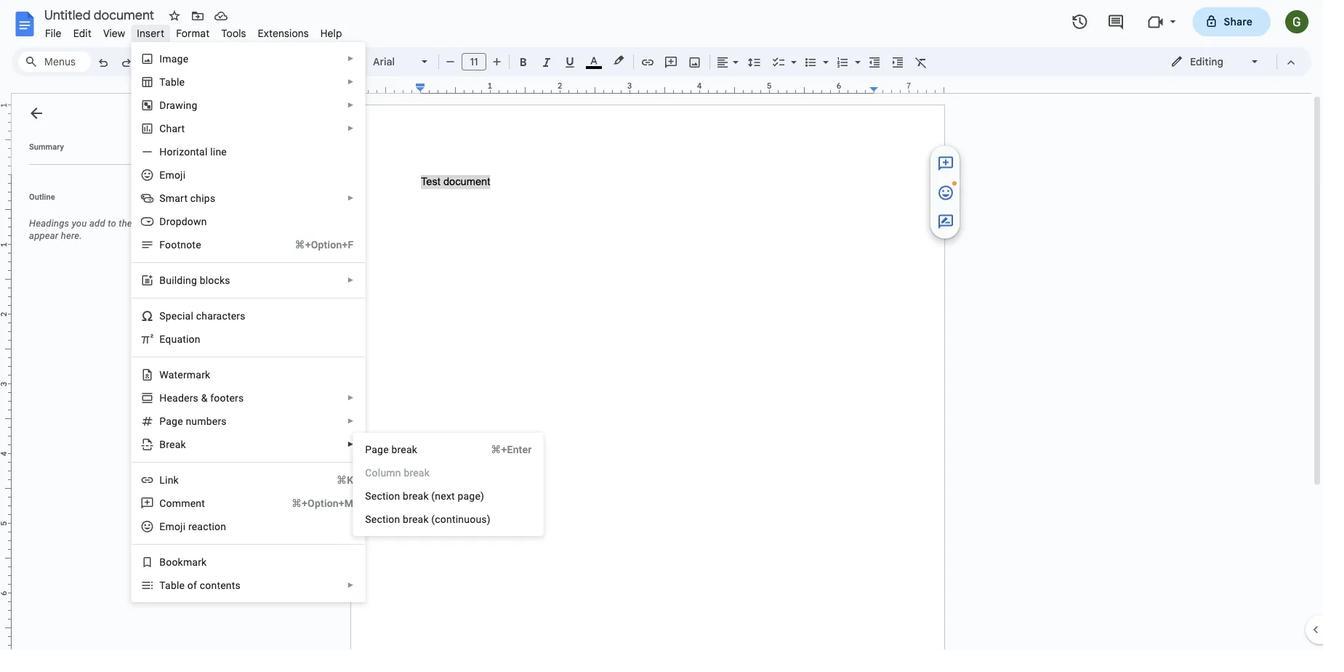 Task type: describe. For each thing, give the bounding box(es) containing it.
(continuous)
[[431, 514, 491, 526]]

insert menu item
[[131, 25, 170, 42]]

Rename text field
[[39, 6, 163, 23]]

emoji for 'emoji 7' element
[[159, 169, 186, 181]]

ink
[[165, 474, 179, 486]]

mage
[[162, 53, 189, 65]]

Font size field
[[462, 53, 492, 71]]

edit menu item
[[67, 25, 97, 42]]

edit
[[73, 27, 92, 40]]

add emoji reaction image
[[937, 184, 955, 202]]

b for u
[[159, 274, 166, 286]]

numbers
[[186, 416, 227, 427]]

able
[[165, 76, 185, 88]]

dropdown
[[159, 216, 207, 228]]

break for (next
[[403, 490, 429, 502]]

arial
[[373, 55, 395, 68]]

► for ilding blocks
[[347, 276, 354, 285]]

d
[[159, 99, 166, 111]]

h eaders & footers
[[159, 392, 244, 404]]

table of content s
[[159, 580, 241, 592]]

table
[[159, 580, 185, 592]]

drawing d element
[[159, 99, 202, 111]]

⌘+option+f
[[295, 239, 354, 251]]

of
[[187, 580, 197, 592]]

watermark
[[159, 369, 210, 381]]

n
[[180, 239, 186, 251]]

outline
[[29, 192, 55, 201]]

left margin image
[[351, 82, 425, 93]]

ilding
[[172, 274, 197, 286]]

t
[[159, 76, 165, 88]]

ookmark
[[166, 557, 207, 569]]

help menu item
[[315, 25, 348, 42]]

foot n ote
[[159, 239, 201, 251]]

headings
[[29, 218, 69, 229]]

summary
[[29, 142, 64, 151]]

&
[[201, 392, 208, 404]]

page)
[[458, 490, 484, 502]]

m
[[172, 498, 181, 510]]

quation
[[165, 333, 200, 345]]

l
[[159, 474, 165, 486]]

special characters c element
[[159, 310, 250, 322]]

Font size text field
[[462, 53, 486, 71]]

editing
[[1190, 55, 1224, 68]]

e
[[177, 416, 183, 427]]

l ink
[[159, 474, 179, 486]]

link l element
[[159, 474, 183, 486]]

building blocks u element
[[159, 274, 235, 286]]

view
[[103, 27, 125, 40]]

will
[[180, 218, 194, 229]]

application containing share
[[0, 0, 1323, 651]]

► for t able
[[347, 78, 354, 86]]

ment
[[181, 498, 205, 510]]

extensions menu item
[[252, 25, 315, 42]]

reaction
[[188, 521, 226, 533]]

table t element
[[159, 76, 189, 88]]

Star checkbox
[[164, 6, 185, 26]]

(next
[[431, 490, 455, 502]]

page numbers g element
[[159, 416, 231, 427]]

line
[[210, 146, 227, 158]]

smart chips z element
[[159, 192, 220, 204]]

5 ► from the top
[[347, 194, 354, 202]]

rawing
[[166, 99, 197, 111]]

section break (next page)
[[365, 490, 484, 502]]

the
[[119, 218, 132, 229]]

top margin image
[[0, 105, 11, 179]]

co
[[159, 498, 172, 510]]

smart chips
[[159, 192, 215, 204]]

tools menu item
[[215, 25, 252, 42]]

insert
[[137, 27, 164, 40]]

checklist menu image
[[787, 52, 797, 57]]

d rawing
[[159, 99, 197, 111]]

smart
[[159, 192, 188, 204]]

⌘+option+m
[[291, 498, 354, 510]]

emoji reaction
[[159, 521, 226, 533]]

page break p element
[[365, 444, 422, 456]]

help
[[320, 27, 342, 40]]

section for section break (continuous)
[[365, 514, 400, 526]]

menu inside application
[[353, 433, 543, 537]]

add
[[89, 218, 105, 229]]

i mage
[[159, 53, 189, 65]]

Menus field
[[18, 52, 91, 72]]

footnote n element
[[159, 239, 206, 251]]

chips
[[190, 192, 215, 204]]

p age break
[[365, 444, 417, 456]]

image i element
[[159, 53, 193, 65]]

emoji for emoji reaction
[[159, 521, 186, 533]]

document
[[135, 218, 177, 229]]

s
[[235, 580, 241, 592]]

column break k element
[[365, 467, 434, 479]]

e quation
[[159, 333, 200, 345]]

eaders
[[167, 392, 198, 404]]

appear
[[29, 230, 58, 241]]

⌘k
[[337, 474, 354, 486]]

file
[[45, 27, 62, 40]]

here.
[[61, 230, 82, 241]]

section break (next page) v element
[[365, 490, 489, 502]]

spe c ial characters
[[159, 310, 246, 322]]

emoji reaction 5 element
[[159, 521, 231, 533]]

main toolbar
[[90, 0, 974, 413]]

text color image
[[586, 52, 602, 69]]

section break (continuous) w element
[[365, 514, 495, 526]]

menu containing i
[[126, 0, 365, 651]]

► for e numbers
[[347, 417, 354, 426]]

► for d rawing
[[347, 101, 354, 109]]

i
[[159, 53, 162, 65]]

0 vertical spatial k
[[181, 439, 186, 451]]



Task type: locate. For each thing, give the bounding box(es) containing it.
⌘k element
[[319, 473, 354, 488]]

content
[[200, 580, 235, 592]]

1 ► from the top
[[347, 55, 354, 63]]

0 vertical spatial section
[[365, 490, 400, 502]]

⌘+enter element
[[474, 443, 532, 457]]

6 ► from the top
[[347, 276, 354, 285]]

g
[[172, 416, 177, 427]]

b
[[159, 274, 166, 286], [159, 557, 166, 569]]

to
[[108, 218, 116, 229]]

b up table
[[159, 557, 166, 569]]

tools
[[221, 27, 246, 40]]

2 ► from the top
[[347, 78, 354, 86]]

extensions
[[258, 27, 309, 40]]

view menu item
[[97, 25, 131, 42]]

k up section break (next page) v element
[[424, 467, 430, 479]]

► for h eaders & footers
[[347, 394, 354, 402]]

section for section break (next page)
[[365, 490, 400, 502]]

emoji up 'smart'
[[159, 169, 186, 181]]

0 vertical spatial break
[[391, 444, 417, 456]]

1 vertical spatial section
[[365, 514, 400, 526]]

menu item containing column brea
[[354, 462, 543, 485]]

headings you add to the document will appear here.
[[29, 218, 194, 241]]

1 vertical spatial k
[[424, 467, 430, 479]]

ho
[[159, 146, 173, 158]]

arial option
[[373, 52, 413, 72]]

break k element
[[159, 439, 190, 451]]

9 ► from the top
[[347, 441, 354, 449]]

ho r izontal line
[[159, 146, 227, 158]]

horizontal line r element
[[159, 146, 231, 158]]

b ookmark
[[159, 557, 207, 569]]

7 ► from the top
[[347, 394, 354, 402]]

format
[[176, 27, 210, 40]]

1 vertical spatial emoji
[[159, 521, 186, 533]]

editing button
[[1160, 51, 1270, 73]]

emoji 7 element
[[159, 169, 190, 181]]

pa
[[159, 416, 172, 427]]

► for table of content s
[[347, 582, 354, 590]]

you
[[72, 218, 87, 229]]

0 vertical spatial emoji
[[159, 169, 186, 181]]

break down brea at the bottom of page
[[403, 490, 429, 502]]

right margin image
[[870, 82, 944, 93]]

⌘+enter
[[491, 444, 532, 456]]

bookmark b element
[[159, 557, 211, 569]]

blocks
[[200, 274, 230, 286]]

line & paragraph spacing image
[[746, 52, 763, 72]]

u
[[166, 274, 172, 286]]

►
[[347, 55, 354, 63], [347, 78, 354, 86], [347, 101, 354, 109], [347, 124, 354, 133], [347, 194, 354, 202], [347, 276, 354, 285], [347, 394, 354, 402], [347, 417, 354, 426], [347, 441, 354, 449], [347, 582, 354, 590]]

1 vertical spatial b
[[159, 557, 166, 569]]

brea
[[159, 439, 181, 451]]

add comment image
[[937, 155, 955, 173]]

break down section break (next page)
[[403, 514, 429, 526]]

2 b from the top
[[159, 557, 166, 569]]

section break (continuous)
[[365, 514, 491, 526]]

e
[[159, 333, 165, 345]]

brea k
[[159, 439, 186, 451]]

menu item
[[354, 462, 543, 485]]

► for brea k
[[347, 441, 354, 449]]

menu bar
[[39, 19, 348, 43]]

menu containing p
[[353, 433, 543, 537]]

k
[[181, 439, 186, 451], [424, 467, 430, 479]]

section
[[365, 490, 400, 502], [365, 514, 400, 526]]

table of contents s element
[[159, 580, 245, 592]]

footers
[[210, 392, 244, 404]]

break up column break k element
[[391, 444, 417, 456]]

application
[[0, 0, 1323, 651]]

outline heading
[[12, 191, 209, 212]]

emoji down m
[[159, 521, 186, 533]]

4 ► from the top
[[347, 124, 354, 133]]

1 vertical spatial break
[[403, 490, 429, 502]]

10 ► from the top
[[347, 582, 354, 590]]

highlight color image
[[611, 52, 627, 69]]

1 horizontal spatial k
[[424, 467, 430, 479]]

foot
[[159, 239, 180, 251]]

chart
[[159, 123, 185, 135]]

format menu item
[[170, 25, 215, 42]]

brea
[[404, 467, 424, 479]]

k down e
[[181, 439, 186, 451]]

watermark j element
[[159, 369, 215, 381]]

headers & footers h element
[[159, 392, 248, 404]]

chart q element
[[159, 123, 189, 135]]

menu bar banner
[[0, 0, 1323, 651]]

insert image image
[[687, 52, 703, 72]]

ote
[[186, 239, 201, 251]]

h
[[159, 392, 167, 404]]

izontal
[[176, 146, 208, 158]]

emoji
[[159, 169, 186, 181], [159, 521, 186, 533]]

mode and view toolbar
[[1160, 47, 1303, 76]]

t able
[[159, 76, 185, 88]]

b for ookmark
[[159, 557, 166, 569]]

2 emoji from the top
[[159, 521, 186, 533]]

r
[[173, 146, 176, 158]]

b u ilding blocks
[[159, 274, 230, 286]]

pa g e numbers
[[159, 416, 227, 427]]

menu bar containing file
[[39, 19, 348, 43]]

suggest edits image
[[937, 213, 955, 231]]

column brea k
[[365, 467, 430, 479]]

► for i mage
[[347, 55, 354, 63]]

spe
[[159, 310, 177, 322]]

column
[[365, 467, 401, 479]]

equation e element
[[159, 333, 205, 345]]

summary heading
[[29, 141, 64, 153]]

1 b from the top
[[159, 274, 166, 286]]

⌘+option+m element
[[274, 497, 354, 511]]

break
[[391, 444, 417, 456], [403, 490, 429, 502], [403, 514, 429, 526]]

characters
[[196, 310, 246, 322]]

p
[[365, 444, 372, 456]]

share
[[1224, 15, 1253, 28]]

b left "ilding"
[[159, 274, 166, 286]]

3 ► from the top
[[347, 101, 354, 109]]

bulleted list menu image
[[819, 52, 829, 57]]

1 section from the top
[[365, 490, 400, 502]]

break for (continuous)
[[403, 514, 429, 526]]

0 vertical spatial b
[[159, 274, 166, 286]]

c
[[177, 310, 182, 322]]

⌘+option+f element
[[277, 238, 354, 252]]

file menu item
[[39, 25, 67, 42]]

2 vertical spatial break
[[403, 514, 429, 526]]

ial
[[182, 310, 193, 322]]

age
[[372, 444, 389, 456]]

menu bar inside menu bar banner
[[39, 19, 348, 43]]

dropdown 6 element
[[159, 216, 211, 228]]

1 emoji from the top
[[159, 169, 186, 181]]

share button
[[1193, 7, 1271, 36]]

2 section from the top
[[365, 514, 400, 526]]

document outline element
[[12, 94, 209, 651]]

menu
[[126, 0, 365, 651], [353, 433, 543, 537]]

8 ► from the top
[[347, 417, 354, 426]]

comment m element
[[159, 498, 209, 510]]

co m ment
[[159, 498, 205, 510]]

0 horizontal spatial k
[[181, 439, 186, 451]]



Task type: vqa. For each thing, say whether or not it's contained in the screenshot.


